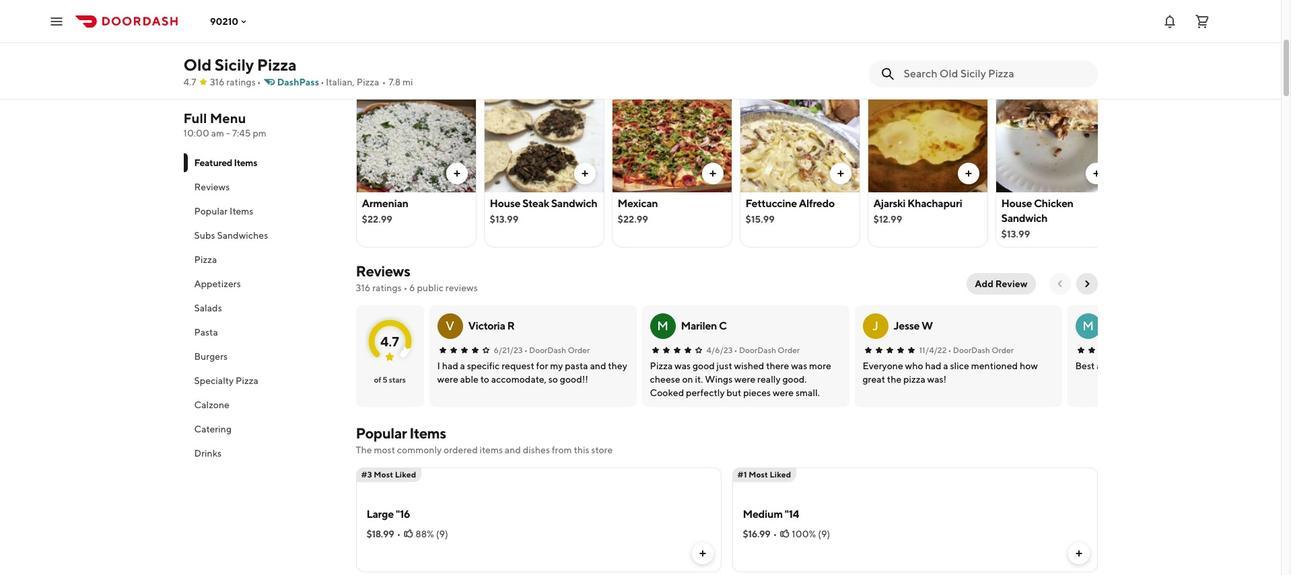 Task type: vqa. For each thing, say whether or not it's contained in the screenshot.
the 316
yes



Task type: locate. For each thing, give the bounding box(es) containing it.
alfredo
[[799, 197, 835, 210]]

0 vertical spatial 4.7
[[183, 77, 196, 88]]

$13.99 inside house steak sandwich $13.99
[[490, 214, 519, 225]]

1 vertical spatial popular
[[356, 425, 407, 442]]

steak
[[523, 197, 549, 210]]

(9) for "16
[[436, 529, 448, 540]]

1 horizontal spatial ratings
[[373, 283, 402, 294]]

ratings down reviews link
[[373, 283, 402, 294]]

1 vertical spatial reviews
[[356, 263, 410, 280]]

1 horizontal spatial reviews
[[356, 263, 410, 280]]

large
[[367, 508, 394, 521]]

1 • doordash order from the left
[[524, 345, 590, 356]]

316 down sicily
[[210, 77, 225, 88]]

sandwich inside house steak sandwich $13.99
[[551, 197, 598, 210]]

1 vertical spatial 4.7
[[380, 334, 399, 349]]

$22.99
[[362, 214, 392, 225], [618, 214, 648, 225]]

3 order from the left
[[992, 345, 1014, 356]]

0 horizontal spatial • doordash order
[[524, 345, 590, 356]]

doordash
[[529, 345, 566, 356], [739, 345, 776, 356], [953, 345, 990, 356]]

1 horizontal spatial liked
[[770, 470, 791, 480]]

• left 6
[[404, 283, 408, 294]]

1 most from the left
[[374, 470, 393, 480]]

reviews down featured
[[194, 182, 230, 193]]

add item to cart image
[[452, 168, 462, 179], [707, 168, 718, 179], [697, 549, 708, 560]]

pizza
[[257, 55, 297, 74], [357, 77, 379, 88], [194, 255, 217, 265], [236, 376, 258, 387]]

order
[[568, 345, 590, 356], [778, 345, 800, 356], [992, 345, 1014, 356]]

add item to cart image for armenian
[[452, 168, 462, 179]]

popular inside button
[[194, 206, 228, 217]]

full menu 10:00 am - 7:45 pm
[[183, 110, 267, 139]]

1 horizontal spatial $22.99
[[618, 214, 648, 225]]

$22.99 down mexican
[[618, 214, 648, 225]]

reviews up 6
[[356, 263, 410, 280]]

3 doordash from the left
[[953, 345, 990, 356]]

0 horizontal spatial popular
[[194, 206, 228, 217]]

$22.99 down armenian
[[362, 214, 392, 225]]

items inside popular items button
[[230, 206, 253, 217]]

1 horizontal spatial m
[[1083, 319, 1094, 333]]

0 horizontal spatial doordash
[[529, 345, 566, 356]]

commonly
[[397, 445, 442, 456]]

(9)
[[436, 529, 448, 540], [818, 529, 830, 540]]

v
[[446, 319, 455, 333]]

sandwich right the steak
[[551, 197, 598, 210]]

0 horizontal spatial (9)
[[436, 529, 448, 540]]

items up the sandwiches
[[230, 206, 253, 217]]

2 order from the left
[[778, 345, 800, 356]]

1 horizontal spatial 316
[[356, 283, 371, 294]]

italian, pizza • 7.8 mi
[[326, 77, 413, 88]]

house inside house steak sandwich $13.99
[[490, 197, 521, 210]]

0 vertical spatial popular
[[194, 206, 228, 217]]

2 vertical spatial items
[[410, 425, 446, 442]]

doordash right 11/4/22
[[953, 345, 990, 356]]

1 horizontal spatial • doordash order
[[734, 345, 800, 356]]

1 vertical spatial items
[[230, 206, 253, 217]]

90210
[[210, 16, 239, 27]]

3 • doordash order from the left
[[948, 345, 1014, 356]]

• doordash order right '6/21/23'
[[524, 345, 590, 356]]

• doordash order for j
[[948, 345, 1014, 356]]

add item to cart image for house chicken sandwich
[[1091, 168, 1102, 179]]

316
[[210, 77, 225, 88], [356, 283, 371, 294]]

house inside 'house chicken sandwich $13.99'
[[1002, 197, 1032, 210]]

2 $22.99 from the left
[[618, 214, 648, 225]]

1 doordash from the left
[[529, 345, 566, 356]]

4.7
[[183, 77, 196, 88], [380, 334, 399, 349]]

2 horizontal spatial order
[[992, 345, 1014, 356]]

items
[[480, 445, 503, 456]]

next image
[[1082, 279, 1093, 290]]

sandwich inside 'house chicken sandwich $13.99'
[[1002, 212, 1048, 225]]

• doordash order right the 4/6/23
[[734, 345, 800, 356]]

1 m from the left
[[657, 319, 669, 333]]

reviews
[[194, 182, 230, 193], [356, 263, 410, 280]]

0 horizontal spatial 316
[[210, 77, 225, 88]]

• inside reviews 316 ratings • 6 public reviews
[[404, 283, 408, 294]]

• right 11/4/22
[[948, 345, 952, 356]]

1 vertical spatial $13.99
[[1002, 229, 1030, 240]]

notification bell image
[[1162, 13, 1178, 29]]

victoria
[[468, 320, 505, 333]]

previous button of carousel image
[[1055, 58, 1066, 69]]

doordash right the 4/6/23
[[739, 345, 776, 356]]

house left the steak
[[490, 197, 521, 210]]

$22.99 inside the mexican $22.99
[[618, 214, 648, 225]]

reviews inside button
[[194, 182, 230, 193]]

$13.99 for house steak sandwich
[[490, 214, 519, 225]]

-
[[226, 128, 230, 139]]

2 house from the left
[[1002, 197, 1032, 210]]

doordash for m
[[739, 345, 776, 356]]

6
[[409, 283, 415, 294]]

house steak sandwich $13.99
[[490, 197, 598, 225]]

1 horizontal spatial doordash
[[739, 345, 776, 356]]

2 horizontal spatial doordash
[[953, 345, 990, 356]]

• doordash order
[[524, 345, 590, 356], [734, 345, 800, 356], [948, 345, 1014, 356]]

$13.99 inside 'house chicken sandwich $13.99'
[[1002, 229, 1030, 240]]

$22.99 for mexican
[[618, 214, 648, 225]]

$18.99
[[367, 529, 394, 540]]

pizza down subs
[[194, 255, 217, 265]]

#3 most liked
[[361, 470, 416, 480]]

0 horizontal spatial order
[[568, 345, 590, 356]]

reviews
[[446, 283, 478, 294]]

armenian $22.99
[[362, 197, 408, 225]]

order for m
[[778, 345, 800, 356]]

featured
[[194, 158, 232, 168]]

1 house from the left
[[490, 197, 521, 210]]

$18.99 •
[[367, 529, 401, 540]]

2 doordash from the left
[[739, 345, 776, 356]]

items inside popular items the most commonly ordered items and dishes from this store
[[410, 425, 446, 442]]

1 horizontal spatial house
[[1002, 197, 1032, 210]]

(9) right 88% on the bottom left of page
[[436, 529, 448, 540]]

0 vertical spatial items
[[234, 158, 257, 168]]

0 horizontal spatial m
[[657, 319, 669, 333]]

0 horizontal spatial house
[[490, 197, 521, 210]]

reviews inside reviews 316 ratings • 6 public reviews
[[356, 263, 410, 280]]

liked right #1
[[770, 470, 791, 480]]

sandwich down chicken
[[1002, 212, 1048, 225]]

1 $22.99 from the left
[[362, 214, 392, 225]]

c
[[719, 320, 727, 333]]

1 horizontal spatial sandwich
[[1002, 212, 1048, 225]]

1 (9) from the left
[[436, 529, 448, 540]]

add
[[975, 279, 994, 290]]

add item to cart image for mexican
[[707, 168, 718, 179]]

public
[[417, 283, 444, 294]]

most
[[374, 470, 393, 480], [749, 470, 768, 480]]

salads button
[[183, 296, 340, 321]]

1 order from the left
[[568, 345, 590, 356]]

1 vertical spatial 316
[[356, 283, 371, 294]]

add item to cart image for fettuccine alfredo
[[835, 168, 846, 179]]

0 horizontal spatial ratings
[[226, 77, 256, 88]]

popular up subs
[[194, 206, 228, 217]]

316 down reviews link
[[356, 283, 371, 294]]

0 vertical spatial $13.99
[[490, 214, 519, 225]]

most for medium
[[749, 470, 768, 480]]

calzone
[[194, 400, 230, 411]]

ratings inside reviews 316 ratings • 6 public reviews
[[373, 283, 402, 294]]

m left marilen
[[657, 319, 669, 333]]

most
[[374, 445, 395, 456]]

order for v
[[568, 345, 590, 356]]

0 horizontal spatial reviews
[[194, 182, 230, 193]]

1 horizontal spatial most
[[749, 470, 768, 480]]

2 • doordash order from the left
[[734, 345, 800, 356]]

2 horizontal spatial • doordash order
[[948, 345, 1014, 356]]

add item to cart image
[[579, 168, 590, 179], [835, 168, 846, 179], [963, 168, 974, 179], [1091, 168, 1102, 179], [1074, 549, 1084, 560]]

ajarski
[[874, 197, 906, 210]]

items up commonly on the left of the page
[[410, 425, 446, 442]]

house left chicken
[[1002, 197, 1032, 210]]

liked down commonly on the left of the page
[[395, 470, 416, 480]]

subs
[[194, 230, 215, 241]]

subs sandwiches button
[[183, 224, 340, 248]]

mexican $22.99
[[618, 197, 658, 225]]

popular up most
[[356, 425, 407, 442]]

2 most from the left
[[749, 470, 768, 480]]

full
[[183, 110, 207, 126]]

doordash right '6/21/23'
[[529, 345, 566, 356]]

0 horizontal spatial 4.7
[[183, 77, 196, 88]]

4/6/23
[[707, 345, 733, 356]]

1 vertical spatial sandwich
[[1002, 212, 1048, 225]]

pizza button
[[183, 248, 340, 272]]

specialty
[[194, 376, 234, 387]]

items up reviews button
[[234, 158, 257, 168]]

2 liked from the left
[[770, 470, 791, 480]]

4.7 down old at the top of page
[[183, 77, 196, 88]]

ratings down old sicily pizza
[[226, 77, 256, 88]]

316 ratings •
[[210, 77, 261, 88]]

$13.99 for house chicken sandwich
[[1002, 229, 1030, 240]]

featured items
[[194, 158, 257, 168]]

w
[[922, 320, 933, 333]]

0 vertical spatial reviews
[[194, 182, 230, 193]]

1 horizontal spatial order
[[778, 345, 800, 356]]

4.7 up of 5 stars
[[380, 334, 399, 349]]

of 5 stars
[[374, 375, 406, 385]]

sandwiches
[[217, 230, 268, 241]]

2 m from the left
[[1083, 319, 1094, 333]]

• left "italian,"
[[321, 77, 325, 88]]

doordash for j
[[953, 345, 990, 356]]

1 vertical spatial ratings
[[373, 283, 402, 294]]

• doordash order right 11/4/22
[[948, 345, 1014, 356]]

#1
[[738, 470, 747, 480]]

1 horizontal spatial 4.7
[[380, 334, 399, 349]]

jesse w
[[894, 320, 933, 333]]

sandwich for chicken
[[1002, 212, 1048, 225]]

this
[[574, 445, 590, 456]]

0 horizontal spatial sandwich
[[551, 197, 598, 210]]

2 (9) from the left
[[818, 529, 830, 540]]

liked
[[395, 470, 416, 480], [770, 470, 791, 480]]

• doordash order for m
[[734, 345, 800, 356]]

$22.99 inside armenian $22.99
[[362, 214, 392, 225]]

popular inside popular items the most commonly ordered items and dishes from this store
[[356, 425, 407, 442]]

items
[[234, 158, 257, 168], [230, 206, 253, 217], [410, 425, 446, 442]]

sandwich for steak
[[551, 197, 598, 210]]

88%
[[416, 529, 434, 540]]

0 horizontal spatial $22.99
[[362, 214, 392, 225]]

$16.99 •
[[743, 529, 777, 540]]

previous image
[[1055, 279, 1066, 290]]

add item to cart image for house steak sandwich
[[579, 168, 590, 179]]

popular for popular items the most commonly ordered items and dishes from this store
[[356, 425, 407, 442]]

open menu image
[[48, 13, 65, 29]]

$12.99
[[874, 214, 903, 225]]

menu
[[210, 110, 246, 126]]

0 vertical spatial sandwich
[[551, 197, 598, 210]]

0 horizontal spatial most
[[374, 470, 393, 480]]

1 horizontal spatial (9)
[[818, 529, 830, 540]]

•
[[257, 77, 261, 88], [321, 77, 325, 88], [382, 77, 386, 88], [404, 283, 408, 294], [524, 345, 528, 356], [734, 345, 738, 356], [948, 345, 952, 356], [397, 529, 401, 540], [773, 529, 777, 540]]

1 horizontal spatial popular
[[356, 425, 407, 442]]

m down next image
[[1083, 319, 1094, 333]]

1 liked from the left
[[395, 470, 416, 480]]

1 horizontal spatial $13.99
[[1002, 229, 1030, 240]]

316 inside reviews 316 ratings • 6 public reviews
[[356, 283, 371, 294]]

• right the 4/6/23
[[734, 345, 738, 356]]

0 vertical spatial 316
[[210, 77, 225, 88]]

(9) right 100% on the right bottom
[[818, 529, 830, 540]]

0 horizontal spatial liked
[[395, 470, 416, 480]]

sicily
[[215, 55, 254, 74]]

most right #3
[[374, 470, 393, 480]]

most right #1
[[749, 470, 768, 480]]

0 horizontal spatial $13.99
[[490, 214, 519, 225]]

dashpass
[[277, 77, 319, 88]]

ajarski khachapuri $12.99
[[874, 197, 963, 225]]



Task type: describe. For each thing, give the bounding box(es) containing it.
mexican image
[[612, 79, 732, 193]]

mi
[[403, 77, 413, 88]]

italian,
[[326, 77, 355, 88]]

reviews link
[[356, 263, 410, 280]]

victoria r
[[468, 320, 515, 333]]

chicken
[[1034, 197, 1074, 210]]

jesse
[[894, 320, 920, 333]]

reviews button
[[183, 175, 340, 199]]

• right $16.99
[[773, 529, 777, 540]]

am
[[211, 128, 224, 139]]

5
[[383, 375, 388, 385]]

90210 button
[[210, 16, 249, 27]]

khachapuri
[[908, 197, 963, 210]]

specialty pizza
[[194, 376, 258, 387]]

ajarski khachapuri image
[[868, 79, 988, 193]]

doordash for v
[[529, 345, 566, 356]]

add review
[[975, 279, 1028, 290]]

store
[[591, 445, 613, 456]]

burgers
[[194, 352, 228, 362]]

medium
[[743, 508, 783, 521]]

ordered
[[444, 445, 478, 456]]

#1 most liked
[[738, 470, 791, 480]]

items for featured items
[[234, 158, 257, 168]]

from
[[552, 445, 572, 456]]

old
[[183, 55, 212, 74]]

pizza up dashpass on the left
[[257, 55, 297, 74]]

• right '6/21/23'
[[524, 345, 528, 356]]

house chicken sandwich $13.99
[[1002, 197, 1074, 240]]

reviews for reviews 316 ratings • 6 public reviews
[[356, 263, 410, 280]]

• doordash order for v
[[524, 345, 590, 356]]

items for popular items the most commonly ordered items and dishes from this store
[[410, 425, 446, 442]]

fettuccine
[[746, 197, 797, 210]]

"16
[[396, 508, 410, 521]]

add review button
[[967, 273, 1036, 295]]

$16.99
[[743, 529, 771, 540]]

popular items
[[194, 206, 253, 217]]

r
[[507, 320, 515, 333]]

drinks
[[194, 448, 222, 459]]

appetizers button
[[183, 272, 340, 296]]

0 items, open order cart image
[[1195, 13, 1211, 29]]

and
[[505, 445, 521, 456]]

fettuccine alfredo $15.99
[[746, 197, 835, 225]]

reviews for reviews
[[194, 182, 230, 193]]

marilen
[[681, 320, 717, 333]]

stars
[[389, 375, 406, 385]]

dashpass •
[[277, 77, 325, 88]]

burgers button
[[183, 345, 340, 369]]

10:00
[[183, 128, 209, 139]]

• down old sicily pizza
[[257, 77, 261, 88]]

100% (9)
[[792, 529, 830, 540]]

of
[[374, 375, 381, 385]]

88% (9)
[[416, 529, 448, 540]]

house for house chicken sandwich
[[1002, 197, 1032, 210]]

$22.99 for armenian
[[362, 214, 392, 225]]

old sicily pizza
[[183, 55, 297, 74]]

catering button
[[183, 417, 340, 442]]

armenian
[[362, 197, 408, 210]]

house chicken sandwich image
[[996, 79, 1115, 193]]

pizza up 'calzone' button
[[236, 376, 258, 387]]

calzone button
[[183, 393, 340, 417]]

7.8
[[389, 77, 401, 88]]

salads
[[194, 303, 222, 314]]

fettuccine alfredo image
[[740, 79, 860, 193]]

j
[[873, 319, 879, 333]]

marilen c
[[681, 320, 727, 333]]

• left 7.8
[[382, 77, 386, 88]]

6/21/23
[[494, 345, 523, 356]]

order for j
[[992, 345, 1014, 356]]

drinks button
[[183, 442, 340, 466]]

add item to cart image for ajarski khachapuri
[[963, 168, 974, 179]]

pasta
[[194, 327, 218, 338]]

house steak sandwich image
[[484, 79, 604, 193]]

• right the $18.99
[[397, 529, 401, 540]]

medium "14
[[743, 508, 799, 521]]

armenian image
[[357, 79, 476, 193]]

liked for "16
[[395, 470, 416, 480]]

subs sandwiches
[[194, 230, 268, 241]]

$15.99
[[746, 214, 775, 225]]

reviews 316 ratings • 6 public reviews
[[356, 263, 478, 294]]

Item Search search field
[[904, 67, 1087, 81]]

next button of carousel image
[[1082, 58, 1093, 69]]

7:45
[[232, 128, 251, 139]]

11/4/22
[[920, 345, 947, 356]]

popular for popular items
[[194, 206, 228, 217]]

review
[[996, 279, 1028, 290]]

100%
[[792, 529, 816, 540]]

mexican
[[618, 197, 658, 210]]

#3
[[361, 470, 372, 480]]

items for popular items
[[230, 206, 253, 217]]

liked for "14
[[770, 470, 791, 480]]

most for large
[[374, 470, 393, 480]]

pasta button
[[183, 321, 340, 345]]

house for house steak sandwich
[[490, 197, 521, 210]]

0 vertical spatial ratings
[[226, 77, 256, 88]]

the
[[356, 445, 372, 456]]

"14
[[785, 508, 799, 521]]

specialty pizza button
[[183, 369, 340, 393]]

appetizers
[[194, 279, 241, 290]]

pizza left 7.8
[[357, 77, 379, 88]]

catering
[[194, 424, 232, 435]]

(9) for "14
[[818, 529, 830, 540]]

pm
[[253, 128, 267, 139]]

large "16
[[367, 508, 410, 521]]



